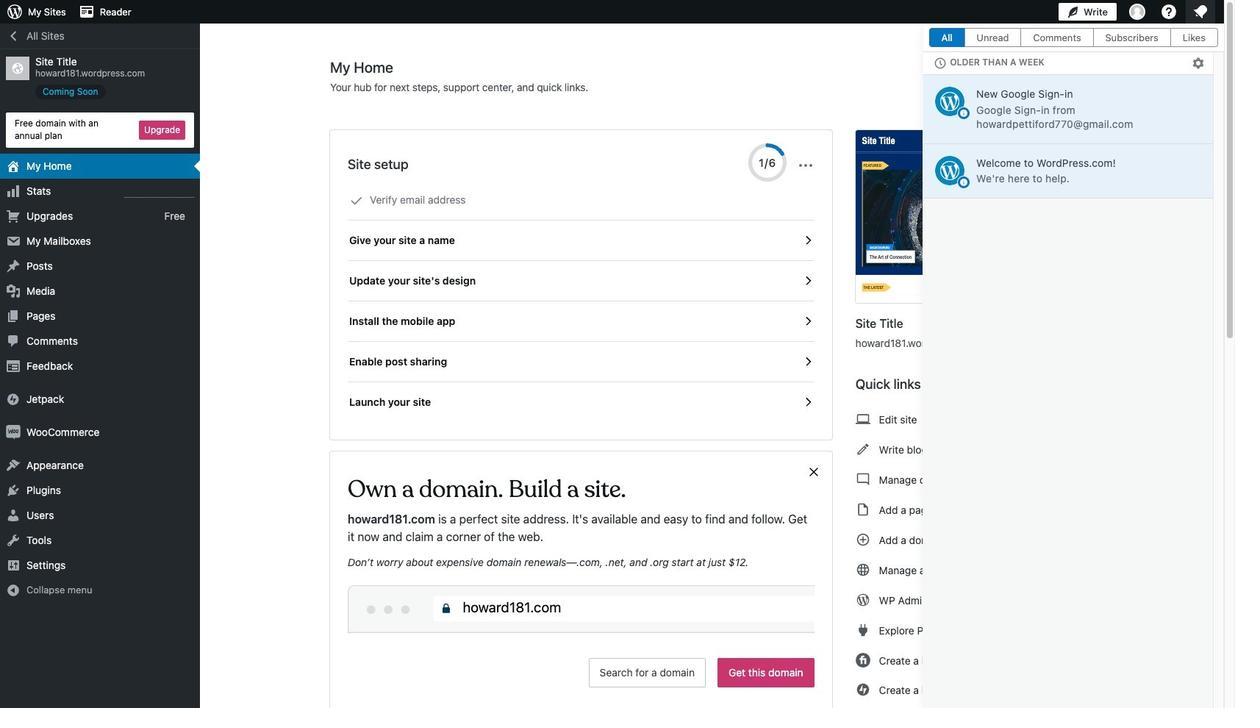 Task type: vqa. For each thing, say whether or not it's contained in the screenshot.
Open notification settings image
yes



Task type: locate. For each thing, give the bounding box(es) containing it.
task enabled image
[[802, 274, 815, 288], [802, 315, 815, 328], [802, 355, 815, 369], [802, 396, 815, 409]]

dismiss settings image
[[797, 157, 815, 174]]

mode_comment image
[[856, 471, 871, 488]]

0 vertical spatial img image
[[6, 392, 21, 406]]

2 img image from the top
[[6, 425, 21, 440]]

img image
[[6, 392, 21, 406], [6, 425, 21, 440]]

edit image
[[856, 441, 871, 458]]

manage your notifications image
[[1192, 3, 1210, 21]]

3 tab from the left
[[1022, 28, 1094, 47]]

launchpad checklist element
[[348, 180, 815, 422]]

progress bar
[[749, 143, 787, 182]]

4 tab from the left
[[1094, 28, 1171, 47]]

2 task enabled image from the top
[[802, 315, 815, 328]]

main content
[[330, 58, 1107, 708]]

1 img image from the top
[[6, 392, 21, 406]]

tab
[[930, 28, 965, 47], [965, 28, 1022, 47], [1022, 28, 1094, 47], [1094, 28, 1171, 47], [1171, 28, 1219, 47]]

dismiss domain name promotion image
[[807, 463, 821, 481]]

task enabled image
[[802, 234, 815, 247]]

1 vertical spatial img image
[[6, 425, 21, 440]]



Task type: describe. For each thing, give the bounding box(es) containing it.
3 task enabled image from the top
[[802, 355, 815, 369]]

highest hourly views 0 image
[[124, 188, 194, 198]]

my profile image
[[1130, 4, 1146, 20]]

1 tab from the left
[[930, 28, 965, 47]]

help image
[[1161, 3, 1178, 21]]

2 tab from the left
[[965, 28, 1022, 47]]

open notification settings image
[[1192, 57, 1206, 70]]

laptop image
[[856, 410, 871, 428]]

insert_drive_file image
[[856, 501, 871, 519]]

4 task enabled image from the top
[[802, 396, 815, 409]]

5 tab from the left
[[1171, 28, 1219, 47]]

filter notifications tab list
[[924, 24, 1225, 51]]

1 task enabled image from the top
[[802, 274, 815, 288]]



